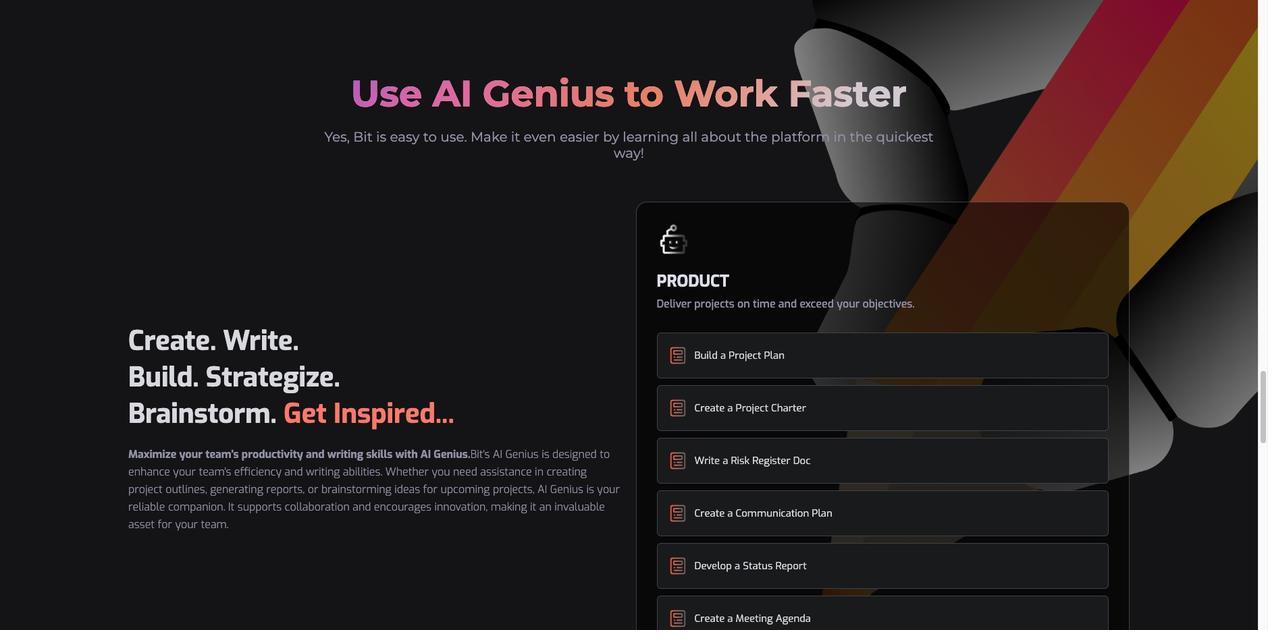 Task type: describe. For each thing, give the bounding box(es) containing it.
easy
[[390, 129, 420, 145]]

project for charter
[[736, 402, 768, 415]]

product
[[657, 271, 729, 292]]

team's inside the bit's ai genius is designed to enhance your team's efficiency and writing abilities. whether you need assistance in creating project outlines, generating reports, or brainstorming ideas for upcoming projects, ai genius is your reliable companion. it supports collaboration and encourages innovation, making it an invaluable asset for your team.
[[199, 465, 231, 480]]

create for create a project charter
[[695, 402, 725, 415]]

work
[[674, 71, 778, 116]]

is inside yes, bit is easy to use. make it even easier by learning all about the platform in the quickest way!
[[376, 129, 386, 145]]

genius.
[[434, 448, 470, 462]]

create.
[[128, 324, 216, 359]]

create a communication plan
[[695, 507, 833, 520]]

build.
[[128, 360, 199, 396]]

way!
[[614, 145, 644, 161]]

productivity
[[242, 448, 303, 462]]

plan for create a communication plan
[[812, 507, 833, 520]]

platform
[[771, 129, 830, 145]]

with
[[395, 448, 418, 462]]

companion.
[[168, 501, 225, 515]]

create a meeting agenda
[[695, 612, 811, 626]]

learning
[[623, 129, 679, 145]]

even
[[524, 129, 556, 145]]

develop a status report
[[695, 560, 807, 573]]

brainstorm.
[[128, 397, 277, 432]]

about
[[701, 129, 741, 145]]

1 the from the left
[[745, 129, 768, 145]]

bit
[[353, 129, 373, 145]]

use.
[[440, 129, 467, 145]]

making
[[491, 501, 527, 515]]

product deliver projects on time and exceed your objectives.
[[657, 271, 915, 311]]

0 vertical spatial writing
[[327, 448, 363, 462]]

it inside yes, bit is easy to use. make it even easier by learning all about the platform in the quickest way!
[[511, 129, 520, 145]]

a for write a risk register doc
[[723, 454, 728, 468]]

2 horizontal spatial ai
[[538, 483, 547, 497]]

objectives.
[[863, 297, 915, 311]]

and inside product deliver projects on time and exceed your objectives.
[[778, 297, 797, 311]]

creating
[[547, 465, 587, 480]]

upcoming
[[441, 483, 490, 497]]

create a project charter
[[695, 402, 806, 415]]

1 vertical spatial genius
[[550, 483, 584, 497]]

you
[[432, 465, 450, 480]]

maximize
[[128, 448, 177, 462]]

doc
[[793, 454, 811, 468]]

to inside yes, bit is easy to use. make it even easier by learning all about the platform in the quickest way!
[[423, 129, 437, 145]]

deliver
[[657, 297, 692, 311]]

assistance
[[480, 465, 532, 480]]

project
[[128, 483, 163, 497]]

need
[[453, 465, 477, 480]]

it inside the bit's ai genius is designed to enhance your team's efficiency and writing abilities. whether you need assistance in creating project outlines, generating reports, or brainstorming ideas for upcoming projects, ai genius is your reliable companion. it supports collaboration and encourages innovation, making it an invaluable asset for your team.
[[530, 501, 536, 515]]

skills
[[366, 448, 393, 462]]

0 horizontal spatial ai
[[421, 448, 431, 462]]

time
[[753, 297, 776, 311]]

1 vertical spatial for
[[158, 518, 172, 532]]

a for create a meeting agenda
[[728, 612, 733, 626]]

list containing build a project plan
[[657, 333, 1109, 631]]

0 vertical spatial team's
[[205, 448, 239, 462]]

ai genius
[[432, 71, 614, 116]]

report
[[776, 560, 807, 573]]

write.
[[223, 324, 299, 359]]

2 horizontal spatial is
[[586, 483, 594, 497]]

develop
[[695, 560, 732, 573]]

invaluable
[[555, 501, 605, 515]]

0 horizontal spatial genius
[[505, 448, 539, 462]]

bit's
[[470, 448, 490, 462]]

brainstorming
[[321, 483, 392, 497]]

by
[[603, 129, 619, 145]]

meeting
[[736, 612, 773, 626]]

agenda
[[776, 612, 811, 626]]

abilities.
[[343, 465, 383, 480]]

it
[[228, 501, 235, 515]]



Task type: vqa. For each thing, say whether or not it's contained in the screenshot.
bottommost red checkmark image
no



Task type: locate. For each thing, give the bounding box(es) containing it.
create. write. build. strategize. brainstorm. get inspired...
[[128, 324, 454, 432]]

list
[[657, 333, 1109, 631]]

genius down creating
[[550, 483, 584, 497]]

all
[[682, 129, 698, 145]]

0 vertical spatial to
[[625, 71, 664, 116]]

0 horizontal spatial the
[[745, 129, 768, 145]]

enhance
[[128, 465, 170, 480]]

0 horizontal spatial plan
[[764, 349, 785, 362]]

build
[[695, 349, 718, 362]]

team.
[[201, 518, 229, 532]]

an
[[539, 501, 552, 515]]

create left "meeting" in the bottom of the page
[[695, 612, 725, 626]]

is up creating
[[542, 448, 549, 462]]

in inside yes, bit is easy to use. make it even easier by learning all about the platform in the quickest way!
[[834, 129, 846, 145]]

1 vertical spatial to
[[423, 129, 437, 145]]

and up or at bottom left
[[306, 448, 325, 462]]

to up learning
[[625, 71, 664, 116]]

ai right with
[[421, 448, 431, 462]]

1 vertical spatial it
[[530, 501, 536, 515]]

1 vertical spatial is
[[542, 448, 549, 462]]

make
[[471, 129, 508, 145]]

exceed
[[800, 297, 834, 311]]

project
[[729, 349, 761, 362], [736, 402, 768, 415]]

is right bit
[[376, 129, 386, 145]]

in left creating
[[535, 465, 544, 480]]

it
[[511, 129, 520, 145], [530, 501, 536, 515]]

1 vertical spatial project
[[736, 402, 768, 415]]

bit's ai genius is designed to enhance your team's efficiency and writing abilities. whether you need assistance in creating project outlines, generating reports, or brainstorming ideas for upcoming projects, ai genius is your reliable companion. it supports collaboration and encourages innovation, making it an invaluable asset for your team.
[[128, 448, 620, 532]]

ai right bit's on the left of page
[[493, 448, 502, 462]]

ai
[[421, 448, 431, 462], [493, 448, 502, 462], [538, 483, 547, 497]]

the
[[745, 129, 768, 145], [850, 129, 873, 145]]

projects,
[[493, 483, 535, 497]]

yes,
[[324, 129, 350, 145]]

1 horizontal spatial genius
[[550, 483, 584, 497]]

for down you
[[423, 483, 438, 497]]

2 vertical spatial is
[[586, 483, 594, 497]]

to inside the bit's ai genius is designed to enhance your team's efficiency and writing abilities. whether you need assistance in creating project outlines, generating reports, or brainstorming ideas for upcoming projects, ai genius is your reliable companion. it supports collaboration and encourages innovation, making it an invaluable asset for your team.
[[600, 448, 610, 462]]

0 horizontal spatial in
[[535, 465, 544, 480]]

is
[[376, 129, 386, 145], [542, 448, 549, 462], [586, 483, 594, 497]]

a for build a project plan
[[720, 349, 726, 362]]

0 vertical spatial genius
[[505, 448, 539, 462]]

2 vertical spatial to
[[600, 448, 610, 462]]

plan for build a project plan
[[764, 349, 785, 362]]

generating
[[210, 483, 263, 497]]

register
[[752, 454, 791, 468]]

supports
[[238, 501, 282, 515]]

in inside the bit's ai genius is designed to enhance your team's efficiency and writing abilities. whether you need assistance in creating project outlines, generating reports, or brainstorming ideas for upcoming projects, ai genius is your reliable companion. it supports collaboration and encourages innovation, making it an invaluable asset for your team.
[[535, 465, 544, 480]]

2 horizontal spatial to
[[625, 71, 664, 116]]

create up write
[[695, 402, 725, 415]]

to
[[625, 71, 664, 116], [423, 129, 437, 145], [600, 448, 610, 462]]

build a project plan
[[695, 349, 785, 362]]

write a risk register doc
[[695, 454, 811, 468]]

and down "maximize your team's productivity and writing skills with ai genius."
[[285, 465, 303, 480]]

risk
[[731, 454, 750, 468]]

reliable
[[128, 501, 165, 515]]

0 vertical spatial in
[[834, 129, 846, 145]]

inspired...
[[334, 397, 454, 432]]

use ai genius to work faster
[[351, 71, 907, 116]]

writing up abilities.
[[327, 448, 363, 462]]

faster
[[788, 71, 907, 116]]

create
[[695, 402, 725, 415], [695, 507, 725, 520], [695, 612, 725, 626]]

a left risk at the right
[[723, 454, 728, 468]]

0 vertical spatial it
[[511, 129, 520, 145]]

project for plan
[[729, 349, 761, 362]]

collaboration
[[285, 501, 350, 515]]

communication
[[736, 507, 809, 520]]

0 horizontal spatial it
[[511, 129, 520, 145]]

is up 'invaluable'
[[586, 483, 594, 497]]

1 horizontal spatial plan
[[812, 507, 833, 520]]

for right the asset
[[158, 518, 172, 532]]

project right build at the bottom of the page
[[729, 349, 761, 362]]

for
[[423, 483, 438, 497], [158, 518, 172, 532]]

genius up assistance
[[505, 448, 539, 462]]

1 horizontal spatial the
[[850, 129, 873, 145]]

encourages
[[374, 501, 432, 515]]

create for create a communication plan
[[695, 507, 725, 520]]

0 horizontal spatial to
[[423, 129, 437, 145]]

your
[[837, 297, 860, 311], [179, 448, 203, 462], [173, 465, 196, 480], [597, 483, 620, 497], [175, 518, 198, 532]]

0 vertical spatial create
[[695, 402, 725, 415]]

team's
[[205, 448, 239, 462], [199, 465, 231, 480]]

innovation,
[[434, 501, 488, 515]]

get
[[284, 397, 327, 432]]

2 vertical spatial create
[[695, 612, 725, 626]]

charter
[[771, 402, 806, 415]]

0 horizontal spatial for
[[158, 518, 172, 532]]

a for develop a status report
[[735, 560, 740, 573]]

ai up an
[[538, 483, 547, 497]]

in right platform
[[834, 129, 846, 145]]

quickest
[[876, 129, 934, 145]]

in
[[834, 129, 846, 145], [535, 465, 544, 480]]

to right designed
[[600, 448, 610, 462]]

yes, bit is easy to use. make it even easier by learning all about the platform in the quickest way!
[[324, 129, 934, 161]]

maximize your team's productivity and writing skills with ai genius.
[[128, 448, 470, 462]]

and right time
[[778, 297, 797, 311]]

and down 'brainstorming'
[[353, 501, 371, 515]]

writing inside the bit's ai genius is designed to enhance your team's efficiency and writing abilities. whether you need assistance in creating project outlines, generating reports, or brainstorming ideas for upcoming projects, ai genius is your reliable companion. it supports collaboration and encourages innovation, making it an invaluable asset for your team.
[[306, 465, 340, 480]]

a
[[720, 349, 726, 362], [728, 402, 733, 415], [723, 454, 728, 468], [728, 507, 733, 520], [735, 560, 740, 573], [728, 612, 733, 626]]

plan
[[764, 349, 785, 362], [812, 507, 833, 520]]

0 vertical spatial plan
[[764, 349, 785, 362]]

a left "meeting" in the bottom of the page
[[728, 612, 733, 626]]

it left even
[[511, 129, 520, 145]]

it left an
[[530, 501, 536, 515]]

0 vertical spatial is
[[376, 129, 386, 145]]

1 horizontal spatial for
[[423, 483, 438, 497]]

a left status
[[735, 560, 740, 573]]

1 vertical spatial team's
[[199, 465, 231, 480]]

writing up or at bottom left
[[306, 465, 340, 480]]

create for create a meeting agenda
[[695, 612, 725, 626]]

a right build at the bottom of the page
[[720, 349, 726, 362]]

a left communication
[[728, 507, 733, 520]]

write
[[695, 454, 720, 468]]

plan right communication
[[812, 507, 833, 520]]

writing
[[327, 448, 363, 462], [306, 465, 340, 480]]

1 horizontal spatial ai
[[493, 448, 502, 462]]

your inside product deliver projects on time and exceed your objectives.
[[837, 297, 860, 311]]

genius
[[505, 448, 539, 462], [550, 483, 584, 497]]

projects
[[694, 297, 735, 311]]

outlines,
[[166, 483, 207, 497]]

ideas
[[394, 483, 420, 497]]

the left quickest
[[850, 129, 873, 145]]

0 vertical spatial project
[[729, 349, 761, 362]]

1 create from the top
[[695, 402, 725, 415]]

strategize.
[[206, 360, 340, 396]]

or
[[308, 483, 318, 497]]

0 vertical spatial for
[[423, 483, 438, 497]]

asset
[[128, 518, 155, 532]]

1 horizontal spatial is
[[542, 448, 549, 462]]

status
[[743, 560, 773, 573]]

1 vertical spatial writing
[[306, 465, 340, 480]]

create down write
[[695, 507, 725, 520]]

efficiency
[[234, 465, 282, 480]]

2 create from the top
[[695, 507, 725, 520]]

and
[[778, 297, 797, 311], [306, 448, 325, 462], [285, 465, 303, 480], [353, 501, 371, 515]]

1 horizontal spatial in
[[834, 129, 846, 145]]

a for create a communication plan
[[728, 507, 733, 520]]

whether
[[385, 465, 429, 480]]

2 the from the left
[[850, 129, 873, 145]]

1 vertical spatial create
[[695, 507, 725, 520]]

easier
[[560, 129, 599, 145]]

plan down time
[[764, 349, 785, 362]]

designed
[[552, 448, 597, 462]]

the right about
[[745, 129, 768, 145]]

project left 'charter'
[[736, 402, 768, 415]]

use
[[351, 71, 422, 116]]

1 vertical spatial in
[[535, 465, 544, 480]]

reports,
[[266, 483, 305, 497]]

1 vertical spatial plan
[[812, 507, 833, 520]]

1 horizontal spatial to
[[600, 448, 610, 462]]

1 horizontal spatial it
[[530, 501, 536, 515]]

a down build a project plan
[[728, 402, 733, 415]]

to left use.
[[423, 129, 437, 145]]

a for create a project charter
[[728, 402, 733, 415]]

3 create from the top
[[695, 612, 725, 626]]

on
[[737, 297, 750, 311]]

0 horizontal spatial is
[[376, 129, 386, 145]]



